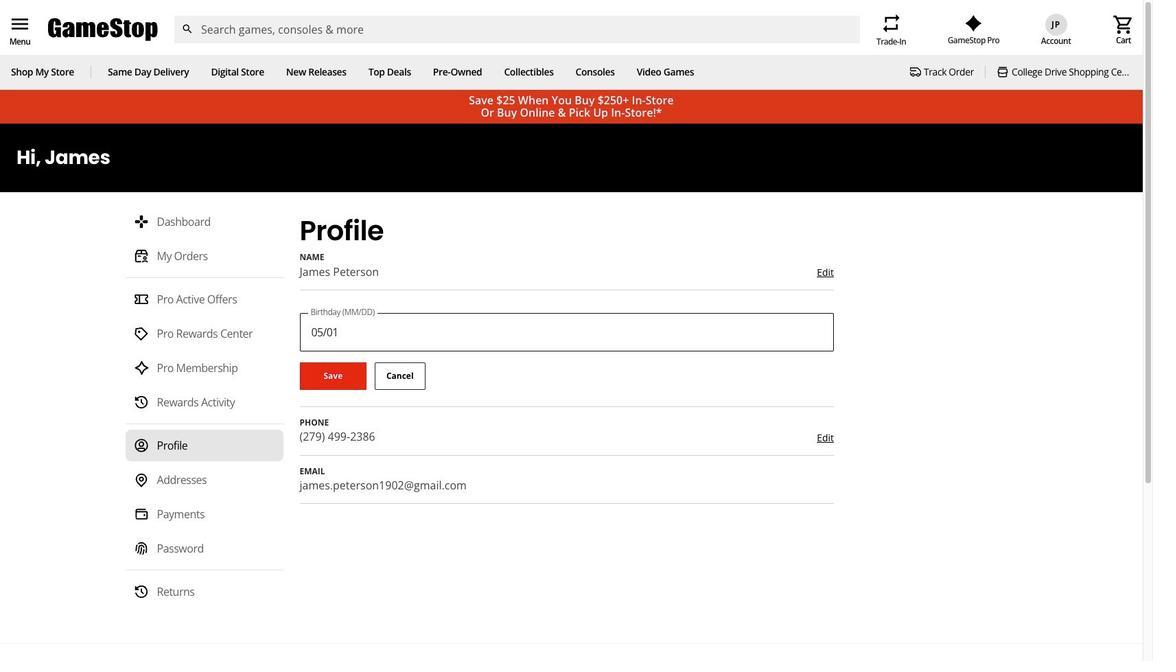 Task type: describe. For each thing, give the bounding box(es) containing it.
dashboard icon image
[[134, 214, 149, 229]]

pro rewards center icon image
[[134, 326, 149, 341]]

payments icon image
[[134, 507, 149, 522]]

addresses icon image
[[134, 472, 149, 488]]



Task type: locate. For each thing, give the bounding box(es) containing it.
gamestop pro icon image
[[965, 15, 983, 32]]

password icon image
[[134, 541, 149, 556]]

Search games, consoles & more search field
[[201, 16, 836, 43]]

returns icon image
[[134, 584, 149, 600]]

gamestop image
[[48, 16, 158, 43]]

None text field
[[300, 313, 834, 351]]

pro active offers icon image
[[134, 292, 149, 307]]

pro membership icon image
[[134, 361, 149, 376]]

my orders icon image
[[134, 249, 149, 264]]

rewards activity icon image
[[134, 395, 149, 410]]

profile icon image
[[134, 438, 149, 453]]

None search field
[[174, 16, 860, 43]]



Task type: vqa. For each thing, say whether or not it's contained in the screenshot.
Search games, consoles & more SEARCH FIELD
yes



